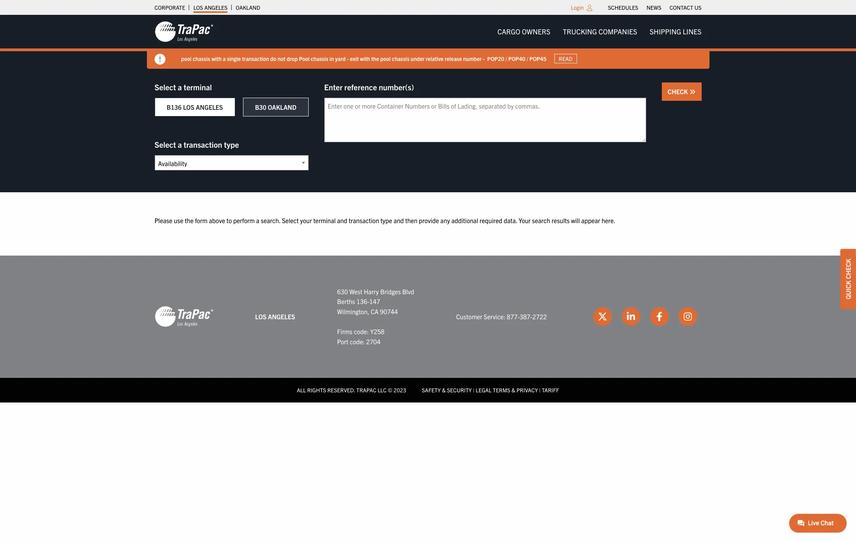 Task type: locate. For each thing, give the bounding box(es) containing it.
a left search.
[[256, 217, 260, 224]]

90744
[[380, 308, 398, 315]]

the
[[371, 55, 379, 62], [185, 217, 194, 224]]

chassis left in
[[311, 55, 328, 62]]

0 horizontal spatial chassis
[[193, 55, 210, 62]]

menu bar up the shipping
[[604, 2, 706, 13]]

terminal up the b136 los angeles
[[184, 82, 212, 92]]

pool chassis with a single transaction  do not drop pool chassis in yard -  exit with the pool chassis under relative release number -  pop20 / pop40 / pop45
[[181, 55, 547, 62]]

footer containing 630 west harry bridges blvd
[[0, 256, 857, 402]]

1 vertical spatial menu bar
[[491, 24, 708, 40]]

2 horizontal spatial chassis
[[392, 55, 410, 62]]

2 vertical spatial select
[[282, 217, 299, 224]]

and right your
[[337, 217, 347, 224]]

| left legal
[[473, 387, 475, 394]]

contact
[[670, 4, 694, 11]]

chassis left under
[[392, 55, 410, 62]]

877-
[[507, 313, 520, 320]]

0 vertical spatial check
[[668, 88, 690, 95]]

select a transaction type
[[155, 140, 239, 149]]

read
[[559, 55, 573, 62]]

& right terms on the bottom right of the page
[[512, 387, 516, 394]]

cargo owners
[[498, 27, 551, 36]]

shipping lines
[[650, 27, 702, 36]]

1 horizontal spatial chassis
[[311, 55, 328, 62]]

your
[[519, 217, 531, 224]]

0 horizontal spatial pool
[[181, 55, 192, 62]]

search.
[[261, 217, 281, 224]]

1 | from the left
[[473, 387, 475, 394]]

0 horizontal spatial the
[[185, 217, 194, 224]]

will
[[571, 217, 580, 224]]

all rights reserved. trapac llc © 2023
[[297, 387, 406, 394]]

angeles
[[204, 4, 228, 11], [196, 103, 223, 111], [268, 313, 295, 320]]

a left single
[[223, 55, 226, 62]]

trucking
[[563, 27, 597, 36]]

1 horizontal spatial |
[[539, 387, 541, 394]]

2 | from the left
[[539, 387, 541, 394]]

form
[[195, 217, 208, 224]]

llc
[[378, 387, 387, 394]]

exit
[[350, 55, 359, 62]]

drop
[[287, 55, 298, 62]]

los angeles image
[[155, 21, 213, 43], [155, 306, 213, 328]]

1 horizontal spatial pool
[[381, 55, 391, 62]]

/ left pop45
[[527, 55, 528, 62]]

1 vertical spatial transaction
[[184, 140, 222, 149]]

0 vertical spatial the
[[371, 55, 379, 62]]

and
[[337, 217, 347, 224], [394, 217, 404, 224]]

oakland
[[236, 4, 260, 11], [268, 103, 297, 111]]

1 horizontal spatial -
[[483, 55, 485, 62]]

customer service: 877-387-2722
[[456, 313, 547, 320]]

trapac
[[357, 387, 377, 394]]

0 horizontal spatial |
[[473, 387, 475, 394]]

0 horizontal spatial type
[[224, 140, 239, 149]]

menu bar containing cargo owners
[[491, 24, 708, 40]]

1 horizontal spatial terminal
[[313, 217, 336, 224]]

code: right port
[[350, 338, 365, 345]]

1 horizontal spatial transaction
[[242, 55, 269, 62]]

service:
[[484, 313, 506, 320]]

b136
[[167, 103, 182, 111]]

check
[[668, 88, 690, 95], [845, 259, 853, 279]]

with right exit
[[360, 55, 370, 62]]

/ left the pop40
[[506, 55, 507, 62]]

0 vertical spatial menu bar
[[604, 2, 706, 13]]

1 horizontal spatial &
[[512, 387, 516, 394]]

pop40
[[509, 55, 526, 62]]

pool up number(s) at left
[[381, 55, 391, 62]]

1 vertical spatial angeles
[[196, 103, 223, 111]]

transaction
[[242, 55, 269, 62], [184, 140, 222, 149], [349, 217, 379, 224]]

chassis left single
[[193, 55, 210, 62]]

select left your
[[282, 217, 299, 224]]

0 horizontal spatial check
[[668, 88, 690, 95]]

terminal right your
[[313, 217, 336, 224]]

2 and from the left
[[394, 217, 404, 224]]

0 horizontal spatial and
[[337, 217, 347, 224]]

1 with from the left
[[212, 55, 222, 62]]

search
[[532, 217, 550, 224]]

2 vertical spatial los
[[255, 313, 267, 320]]

©
[[388, 387, 393, 394]]

select down the b136
[[155, 140, 176, 149]]

/
[[506, 55, 507, 62], [527, 55, 528, 62]]

select
[[155, 82, 176, 92], [155, 140, 176, 149], [282, 217, 299, 224]]

- right number
[[483, 55, 485, 62]]

1 horizontal spatial with
[[360, 55, 370, 62]]

0 horizontal spatial /
[[506, 55, 507, 62]]

147
[[370, 298, 380, 305]]

us
[[695, 4, 702, 11]]

2 chassis from the left
[[311, 55, 328, 62]]

enter reference number(s)
[[324, 82, 414, 92]]

0 horizontal spatial oakland
[[236, 4, 260, 11]]

berths
[[337, 298, 355, 305]]

with
[[212, 55, 222, 62], [360, 55, 370, 62]]

the right exit
[[371, 55, 379, 62]]

1 vertical spatial oakland
[[268, 103, 297, 111]]

0 vertical spatial transaction
[[242, 55, 269, 62]]

0 vertical spatial terminal
[[184, 82, 212, 92]]

1 horizontal spatial the
[[371, 55, 379, 62]]

menu bar
[[604, 2, 706, 13], [491, 24, 708, 40]]

1 vertical spatial check
[[845, 259, 853, 279]]

1 vertical spatial los angeles image
[[155, 306, 213, 328]]

safety & security | legal terms & privacy | tariff
[[422, 387, 559, 394]]

0 horizontal spatial with
[[212, 55, 222, 62]]

oakland right los angeles link at the top left of page
[[236, 4, 260, 11]]

1 horizontal spatial /
[[527, 55, 528, 62]]

2 vertical spatial angeles
[[268, 313, 295, 320]]

1 vertical spatial select
[[155, 140, 176, 149]]

2 los angeles image from the top
[[155, 306, 213, 328]]

0 vertical spatial select
[[155, 82, 176, 92]]

0 horizontal spatial &
[[442, 387, 446, 394]]

owners
[[522, 27, 551, 36]]

quick
[[845, 280, 853, 299]]

under
[[411, 55, 425, 62]]

privacy
[[517, 387, 538, 394]]

pool
[[181, 55, 192, 62], [381, 55, 391, 62]]

0 vertical spatial los angeles image
[[155, 21, 213, 43]]

companies
[[599, 27, 638, 36]]

provide
[[419, 217, 439, 224]]

0 horizontal spatial -
[[347, 55, 349, 62]]

1 and from the left
[[337, 217, 347, 224]]

0 vertical spatial code:
[[354, 328, 369, 335]]

0 vertical spatial angeles
[[204, 4, 228, 11]]

2 horizontal spatial transaction
[[349, 217, 379, 224]]

pool right solid image
[[181, 55, 192, 62]]

code: up 2704
[[354, 328, 369, 335]]

security
[[447, 387, 472, 394]]

footer
[[0, 256, 857, 402]]

shipping
[[650, 27, 682, 36]]

firms
[[337, 328, 353, 335]]

code:
[[354, 328, 369, 335], [350, 338, 365, 345]]

| left tariff
[[539, 387, 541, 394]]

1 vertical spatial los angeles
[[255, 313, 295, 320]]

news link
[[647, 2, 662, 13]]

to
[[227, 217, 232, 224]]

then
[[405, 217, 418, 224]]

the right use
[[185, 217, 194, 224]]

banner
[[0, 15, 857, 69]]

results
[[552, 217, 570, 224]]

safety & security link
[[422, 387, 472, 394]]

single
[[227, 55, 241, 62]]

schedules link
[[608, 2, 639, 13]]

with left single
[[212, 55, 222, 62]]

0 horizontal spatial transaction
[[184, 140, 222, 149]]

menu bar down light image
[[491, 24, 708, 40]]

1 horizontal spatial and
[[394, 217, 404, 224]]

relative
[[426, 55, 444, 62]]

login link
[[571, 4, 584, 11]]

any
[[441, 217, 450, 224]]

lines
[[683, 27, 702, 36]]

|
[[473, 387, 475, 394], [539, 387, 541, 394]]

legal
[[476, 387, 492, 394]]

select up the b136
[[155, 82, 176, 92]]

quick check
[[845, 259, 853, 299]]

a
[[223, 55, 226, 62], [178, 82, 182, 92], [178, 140, 182, 149], [256, 217, 260, 224]]

1 pool from the left
[[181, 55, 192, 62]]

release
[[445, 55, 462, 62]]

b30
[[255, 103, 267, 111]]

1 vertical spatial type
[[381, 217, 392, 224]]

& right safety
[[442, 387, 446, 394]]

- left exit
[[347, 55, 349, 62]]

Enter reference number(s) text field
[[324, 98, 647, 142]]

oakland right b30
[[268, 103, 297, 111]]

0 horizontal spatial los angeles
[[193, 4, 228, 11]]

and left 'then'
[[394, 217, 404, 224]]

angeles inside footer
[[268, 313, 295, 320]]

1 horizontal spatial type
[[381, 217, 392, 224]]

1 vertical spatial the
[[185, 217, 194, 224]]

harry
[[364, 288, 379, 295]]

select for select a terminal
[[155, 82, 176, 92]]

pool
[[299, 55, 310, 62]]



Task type: vqa. For each thing, say whether or not it's contained in the screenshot.
leftmost pool
yes



Task type: describe. For each thing, give the bounding box(es) containing it.
1 horizontal spatial los angeles
[[255, 313, 295, 320]]

2704
[[366, 338, 381, 345]]

reference
[[345, 82, 377, 92]]

required
[[480, 217, 503, 224]]

1 & from the left
[[442, 387, 446, 394]]

b136 los angeles
[[167, 103, 223, 111]]

number
[[463, 55, 482, 62]]

blvd
[[402, 288, 414, 295]]

light image
[[587, 5, 593, 11]]

a up the b136
[[178, 82, 182, 92]]

1 vertical spatial los
[[183, 103, 194, 111]]

data.
[[504, 217, 518, 224]]

cargo
[[498, 27, 521, 36]]

cargo owners link
[[491, 24, 557, 40]]

additional
[[452, 217, 478, 224]]

wilmington,
[[337, 308, 369, 315]]

0 vertical spatial los angeles
[[193, 4, 228, 11]]

1 vertical spatial terminal
[[313, 217, 336, 224]]

2 with from the left
[[360, 55, 370, 62]]

1 horizontal spatial oakland
[[268, 103, 297, 111]]

safety
[[422, 387, 441, 394]]

select for select a transaction type
[[155, 140, 176, 149]]

a down the b136
[[178, 140, 182, 149]]

1 horizontal spatial check
[[845, 259, 853, 279]]

b30 oakland
[[255, 103, 297, 111]]

ca
[[371, 308, 379, 315]]

reserved.
[[327, 387, 355, 394]]

your
[[300, 217, 312, 224]]

0 vertical spatial type
[[224, 140, 239, 149]]

bridges
[[380, 288, 401, 295]]

firms code:  y258 port code:  2704
[[337, 328, 385, 345]]

appear
[[582, 217, 600, 224]]

port
[[337, 338, 349, 345]]

contact us link
[[670, 2, 702, 13]]

number(s)
[[379, 82, 414, 92]]

menu bar containing schedules
[[604, 2, 706, 13]]

do
[[270, 55, 276, 62]]

los angeles link
[[193, 2, 228, 13]]

pop20
[[487, 55, 505, 62]]

news
[[647, 4, 662, 11]]

solid image
[[690, 89, 696, 95]]

oakland link
[[236, 2, 260, 13]]

387-
[[520, 313, 533, 320]]

check button
[[662, 82, 702, 101]]

corporate link
[[155, 2, 185, 13]]

terms
[[493, 387, 511, 394]]

corporate
[[155, 4, 185, 11]]

please
[[155, 217, 172, 224]]

yard
[[335, 55, 346, 62]]

1 chassis from the left
[[193, 55, 210, 62]]

read link
[[555, 54, 577, 63]]

tariff link
[[542, 387, 559, 394]]

select a terminal
[[155, 82, 212, 92]]

all
[[297, 387, 306, 394]]

2 & from the left
[[512, 387, 516, 394]]

0 vertical spatial los
[[193, 4, 203, 11]]

contact us
[[670, 4, 702, 11]]

2 pool from the left
[[381, 55, 391, 62]]

2 - from the left
[[483, 55, 485, 62]]

1 - from the left
[[347, 55, 349, 62]]

2 / from the left
[[527, 55, 528, 62]]

trucking companies
[[563, 27, 638, 36]]

enter
[[324, 82, 343, 92]]

rights
[[307, 387, 326, 394]]

2023
[[394, 387, 406, 394]]

here.
[[602, 217, 616, 224]]

3 chassis from the left
[[392, 55, 410, 62]]

use
[[174, 217, 183, 224]]

solid image
[[155, 54, 166, 65]]

1 vertical spatial code:
[[350, 338, 365, 345]]

above
[[209, 217, 225, 224]]

schedules
[[608, 4, 639, 11]]

shipping lines link
[[644, 24, 708, 40]]

630 west harry bridges blvd berths 136-147 wilmington, ca 90744
[[337, 288, 414, 315]]

630
[[337, 288, 348, 295]]

legal terms & privacy link
[[476, 387, 538, 394]]

west
[[350, 288, 363, 295]]

1 los angeles image from the top
[[155, 21, 213, 43]]

trucking companies link
[[557, 24, 644, 40]]

not
[[278, 55, 286, 62]]

customer
[[456, 313, 483, 320]]

check inside button
[[668, 88, 690, 95]]

0 horizontal spatial terminal
[[184, 82, 212, 92]]

2 vertical spatial transaction
[[349, 217, 379, 224]]

0 vertical spatial oakland
[[236, 4, 260, 11]]

quick check link
[[841, 249, 857, 309]]

pop45
[[530, 55, 547, 62]]

1 / from the left
[[506, 55, 507, 62]]

banner containing cargo owners
[[0, 15, 857, 69]]

2722
[[533, 313, 547, 320]]

136-
[[357, 298, 370, 305]]



